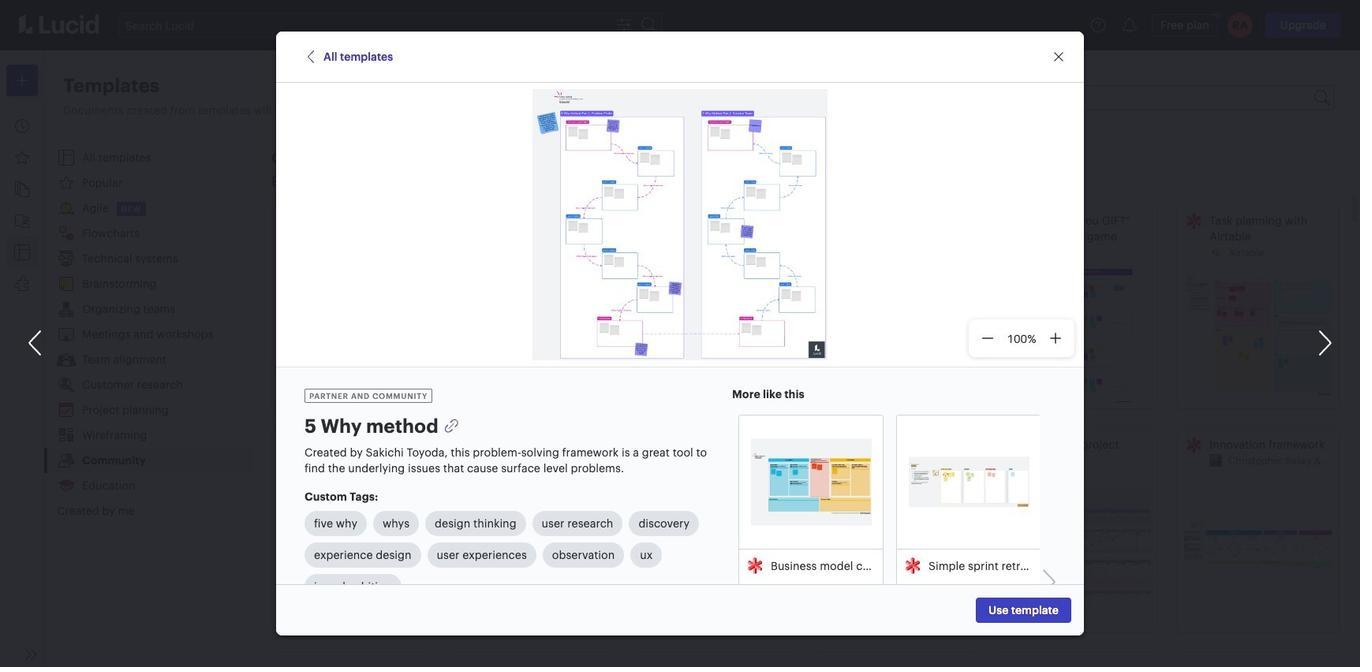 Task type: vqa. For each thing, say whether or not it's contained in the screenshot.
tree at the left
no



Task type: describe. For each thing, give the bounding box(es) containing it.
decision making matrix template preview image
[[460, 489, 608, 626]]

organizational vision alignment template preview image
[[279, 489, 427, 626]]

quarterly project sprint plan template preview image
[[1003, 475, 1151, 626]]

0 vertical spatial 5 why method template preview image
[[533, 89, 827, 361]]

Zoom level text field
[[1001, 330, 1042, 347]]



Task type: locate. For each thing, give the bounding box(es) containing it.
5 why method template preview image
[[533, 89, 827, 361], [822, 473, 970, 626]]

innovation framework template preview image
[[1184, 473, 1333, 626]]

Search all templates... text field
[[806, 86, 1313, 110]]

task planning with airtable template preview image
[[1184, 265, 1333, 402]]

outcome-focused roadmap template preview image
[[460, 265, 608, 402]]

business process map template preview image
[[822, 249, 970, 402]]

Search Lucid text field
[[119, 13, 611, 37]]

"what do you gif?" icebreaker game template preview image
[[1003, 265, 1151, 402]]

business model canvas template preview image
[[279, 249, 427, 402]]

tab list
[[44, 145, 252, 524]]

design thinking board template preview image
[[641, 473, 789, 626]]

1 vertical spatial 5 why method template preview image
[[822, 473, 970, 626]]

simple sprint retrospective template preview image
[[641, 251, 789, 402]]



